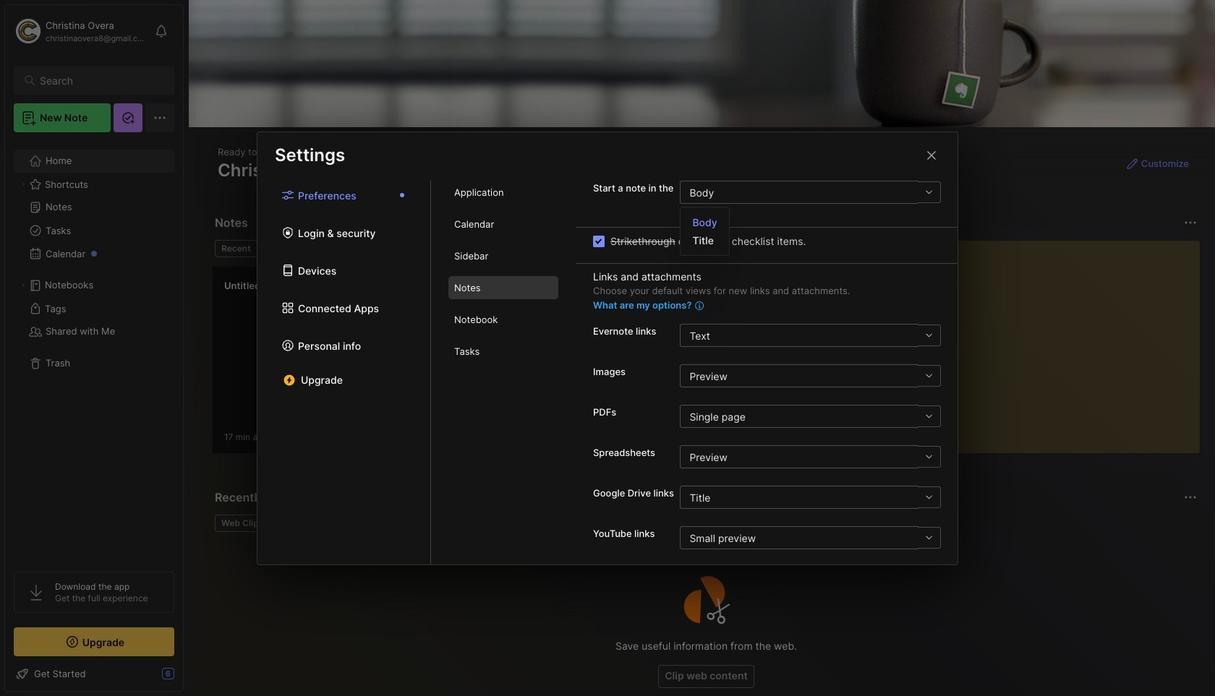 Task type: locate. For each thing, give the bounding box(es) containing it.
row group
[[212, 266, 733, 463]]

tab list
[[258, 181, 431, 565], [431, 181, 576, 565], [215, 240, 860, 258]]

Choose default view option for Spreadsheets field
[[681, 446, 941, 469]]

dropdown list menu
[[681, 213, 729, 250]]

expand notebooks image
[[19, 282, 28, 290]]

Start writing… text field
[[895, 241, 1200, 442]]

Start a new note in the body or title. field
[[681, 181, 942, 204]]

tab
[[449, 181, 559, 204], [449, 213, 559, 236], [215, 240, 257, 258], [263, 240, 322, 258], [449, 245, 559, 268], [449, 276, 559, 300], [449, 308, 559, 331], [449, 340, 559, 363], [215, 515, 270, 533]]

tree
[[5, 141, 183, 559]]

none search field inside main element
[[40, 72, 161, 89]]

Select33 checkbox
[[593, 236, 605, 247]]

Choose default view option for YouTube links field
[[681, 527, 941, 550]]

None search field
[[40, 72, 161, 89]]

Choose default view option for Images field
[[681, 365, 941, 388]]



Task type: describe. For each thing, give the bounding box(es) containing it.
Choose default view option for Google Drive links field
[[681, 486, 941, 509]]

Choose default view option for PDFs field
[[681, 405, 941, 428]]

tree inside main element
[[5, 141, 183, 559]]

Search text field
[[40, 74, 161, 88]]

close image
[[923, 147, 941, 164]]

Choose default view option for Evernote links field
[[681, 324, 941, 347]]

main element
[[0, 0, 188, 697]]



Task type: vqa. For each thing, say whether or not it's contained in the screenshot.
the Search text field
yes



